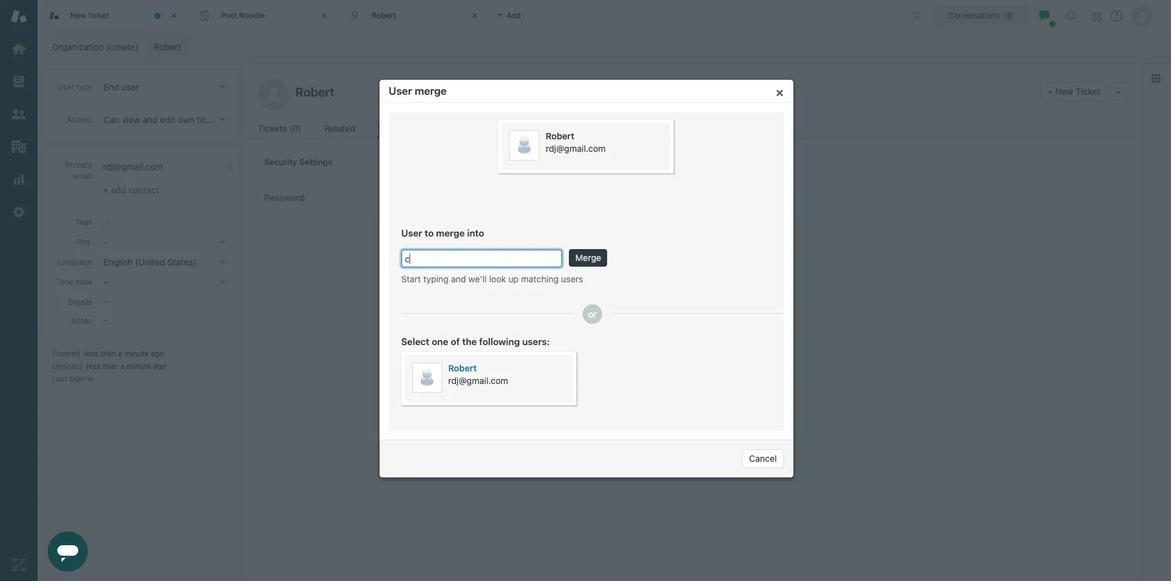 Task type: describe. For each thing, give the bounding box(es) containing it.
to
[[425, 227, 434, 238]]

1 vertical spatial ago
[[153, 361, 166, 371]]

start
[[401, 274, 421, 284]]

type
[[77, 82, 92, 92]]

1 vertical spatial minute
[[127, 361, 151, 371]]

and for we'll
[[451, 274, 466, 284]]

robert link
[[448, 363, 549, 374]]

rdj@gmail.com for user image
[[448, 375, 508, 386]]

user
[[121, 82, 139, 92]]

(0)
[[289, 123, 301, 134]]

org.
[[77, 237, 92, 247]]

details
[[68, 297, 92, 307]]

merge
[[576, 253, 601, 263]]

typing
[[423, 274, 449, 284]]

access
[[67, 115, 92, 124]]

apps image
[[1151, 73, 1161, 83]]

organizations image
[[11, 139, 27, 155]]

one
[[432, 336, 448, 347]]

customers image
[[11, 106, 27, 122]]

end user button
[[100, 78, 230, 96]]

in
[[88, 374, 94, 383]]

settings inside security settings link
[[415, 123, 451, 134]]

new inside tab
[[70, 11, 87, 20]]

tickets (0) link
[[258, 122, 304, 138]]

new ticket tab
[[38, 0, 188, 31]]

the
[[462, 336, 477, 347]]

cancel button
[[742, 449, 784, 468]]

robert for user icon
[[546, 131, 574, 141]]

and for edit
[[143, 114, 158, 125]]

can view and edit own tickets only
[[104, 114, 243, 125]]

organization (create) button
[[44, 38, 146, 56]]

language
[[57, 257, 92, 267]]

reporting image
[[11, 171, 27, 188]]

0 vertical spatial a
[[118, 349, 122, 358]]

contact
[[128, 184, 159, 195]]

primary
[[65, 160, 92, 169]]

new inside button
[[1056, 86, 1074, 97]]

can view and edit own tickets only button
[[100, 111, 243, 129]]

tickets
[[197, 114, 224, 125]]

ticket
[[1076, 86, 1101, 97]]

end
[[104, 82, 119, 92]]

0 horizontal spatial rdj@gmail.com
[[103, 161, 163, 172]]

1 vertical spatial merge
[[436, 227, 465, 238]]

can
[[104, 114, 120, 125]]

user to merge into
[[401, 227, 484, 238]]

zendesk products image
[[1092, 12, 1101, 21]]

security settings link
[[378, 122, 451, 138]]

organization (create)
[[52, 41, 138, 52]]

1 vertical spatial settings
[[299, 157, 332, 167]]

noodle
[[239, 11, 265, 20]]

robert inside tab
[[371, 11, 396, 20]]

time
[[56, 277, 73, 287]]

new ticket
[[70, 11, 109, 20]]

- for time zone
[[104, 277, 108, 287]]

robert tab
[[339, 0, 489, 31]]

0 vertical spatial security
[[378, 123, 413, 134]]

zendesk support image
[[11, 8, 27, 24]]

(united
[[135, 257, 165, 267]]

user image
[[509, 131, 540, 161]]

1 vertical spatial than
[[103, 361, 118, 371]]

× link
[[776, 85, 784, 99]]

we'll
[[469, 274, 487, 284]]

matching
[[521, 274, 559, 284]]

created less than a minute ago updated less than a minute ago last sign-in
[[52, 349, 166, 383]]

tags
[[76, 217, 92, 227]]

pool
[[221, 11, 237, 20]]

or
[[588, 309, 597, 319]]

user for user type
[[58, 82, 74, 92]]

+ for + new ticket
[[1048, 86, 1053, 97]]

arrow down image for user
[[220, 86, 225, 88]]

related
[[325, 123, 355, 134]]

tickets (0)
[[258, 123, 301, 134]]

related link
[[325, 122, 357, 138]]

view
[[122, 114, 140, 125]]

admin image
[[11, 204, 27, 220]]

1 horizontal spatial security settings
[[378, 123, 451, 134]]

robert for user image
[[448, 363, 477, 373]]



Task type: vqa. For each thing, say whether or not it's contained in the screenshot.
the bottommost 'a'
yes



Task type: locate. For each thing, give the bounding box(es) containing it.
1 - from the top
[[104, 237, 108, 247]]

1 vertical spatial - button
[[100, 274, 230, 291]]

robert rdj@gmail.com down select one of the following users:
[[448, 363, 508, 386]]

0 vertical spatial rdj@gmail.com
[[546, 143, 606, 154]]

0 horizontal spatial close image
[[168, 9, 180, 22]]

0 vertical spatial - button
[[100, 233, 230, 251]]

3 arrow down image from the top
[[220, 281, 225, 284]]

1 horizontal spatial robert rdj@gmail.com
[[546, 131, 606, 154]]

2 vertical spatial arrow down image
[[220, 281, 225, 284]]

user merge
[[389, 85, 447, 97]]

1 arrow down image from the top
[[220, 86, 225, 88]]

security down tickets (0) link at top
[[264, 157, 297, 167]]

than right the created
[[100, 349, 116, 358]]

2 horizontal spatial rdj@gmail.com
[[546, 143, 606, 154]]

and left we'll
[[451, 274, 466, 284]]

close image
[[318, 9, 331, 22]]

0 vertical spatial -
[[104, 237, 108, 247]]

- button for org.
[[100, 233, 230, 251]]

get help image
[[1111, 10, 1122, 21]]

updated
[[52, 361, 83, 371]]

merge button
[[569, 249, 608, 267]]

robert rdj@gmail.com for user icon
[[546, 131, 606, 154]]

1 vertical spatial security settings
[[264, 157, 332, 167]]

select one of the following users:
[[401, 336, 550, 347]]

user type
[[58, 82, 92, 92]]

and left 'edit'
[[143, 114, 158, 125]]

0 vertical spatial minute
[[125, 349, 149, 358]]

1 horizontal spatial +
[[1048, 86, 1053, 97]]

robert rdj@gmail.com
[[546, 131, 606, 154], [448, 363, 508, 386]]

+
[[1048, 86, 1053, 97], [103, 184, 108, 195]]

conversations button
[[936, 5, 1028, 25]]

robert
[[371, 11, 396, 20], [546, 131, 574, 141], [448, 363, 477, 373]]

arrow down image down 'english (united states)' button
[[220, 281, 225, 284]]

arrow down image down - 'field'
[[220, 241, 225, 243]]

1 horizontal spatial close image
[[469, 9, 481, 22]]

+ left ticket
[[1048, 86, 1053, 97]]

0 vertical spatial robert
[[371, 11, 396, 20]]

arrow down image
[[220, 241, 225, 243], [220, 261, 225, 264]]

1 vertical spatial +
[[103, 184, 108, 195]]

users:
[[522, 336, 550, 347]]

1 horizontal spatial and
[[451, 274, 466, 284]]

than right updated on the left of the page
[[103, 361, 118, 371]]

get started image
[[11, 41, 27, 57]]

end user
[[104, 82, 139, 92]]

0 horizontal spatial robert rdj@gmail.com
[[448, 363, 508, 386]]

user
[[58, 82, 74, 92], [389, 85, 412, 97], [401, 227, 422, 238]]

states)
[[167, 257, 197, 267]]

arrow down image inside 'english (united states)' button
[[220, 261, 225, 264]]

time zone
[[56, 277, 92, 287]]

edit
[[160, 114, 175, 125]]

a
[[118, 349, 122, 358], [121, 361, 125, 371]]

views image
[[11, 73, 27, 90]]

arrow down image up tickets
[[220, 86, 225, 88]]

only
[[226, 114, 243, 125]]

+ inside "+ new ticket" button
[[1048, 86, 1053, 97]]

0 vertical spatial arrow down image
[[220, 241, 225, 243]]

0 vertical spatial merge
[[415, 85, 447, 97]]

- for org.
[[104, 237, 108, 247]]

0 vertical spatial settings
[[415, 123, 451, 134]]

2 - button from the top
[[100, 274, 230, 291]]

1 vertical spatial and
[[451, 274, 466, 284]]

2 close image from the left
[[469, 9, 481, 22]]

1 horizontal spatial new
[[1056, 86, 1074, 97]]

robert down 'the'
[[448, 363, 477, 373]]

main element
[[0, 0, 38, 581]]

a right the created
[[118, 349, 122, 358]]

arrow down image right states)
[[220, 261, 225, 264]]

robert right close image
[[371, 11, 396, 20]]

2 vertical spatial rdj@gmail.com
[[448, 375, 508, 386]]

security settings
[[378, 123, 451, 134], [264, 157, 332, 167]]

0 horizontal spatial and
[[143, 114, 158, 125]]

arrow down image for -
[[220, 241, 225, 243]]

zendesk image
[[11, 557, 27, 573]]

user image
[[412, 363, 442, 393]]

pool noodle tab
[[188, 0, 339, 31]]

- button for time zone
[[100, 274, 230, 291]]

0 horizontal spatial robert
[[371, 11, 396, 20]]

rdj@gmail.com down the robert link
[[448, 375, 508, 386]]

None text field
[[292, 82, 1036, 101]]

- button down 'english (united states)' button
[[100, 274, 230, 291]]

1 horizontal spatial security
[[378, 123, 413, 134]]

1 horizontal spatial settings
[[415, 123, 451, 134]]

2 arrow down image from the top
[[220, 119, 225, 121]]

2 arrow down image from the top
[[220, 261, 225, 264]]

close image inside the new ticket tab
[[168, 9, 180, 22]]

0 vertical spatial arrow down image
[[220, 86, 225, 88]]

rdj@gmail.com for user icon
[[546, 143, 606, 154]]

security settings down user merge
[[378, 123, 451, 134]]

pool noodle
[[221, 11, 265, 20]]

+ left 'add'
[[103, 184, 108, 195]]

+ new ticket
[[1048, 86, 1101, 97]]

password
[[264, 193, 305, 203]]

robert rdj@gmail.com right user icon
[[546, 131, 606, 154]]

less
[[84, 349, 98, 358], [87, 361, 101, 371]]

zone
[[75, 277, 92, 287]]

0 vertical spatial less
[[84, 349, 98, 358]]

(create)
[[106, 41, 138, 52]]

1 horizontal spatial rdj@gmail.com
[[448, 375, 508, 386]]

arrow down image inside the can view and edit own tickets only button
[[220, 119, 225, 121]]

security settings down (0)
[[264, 157, 332, 167]]

1 vertical spatial arrow down image
[[220, 119, 225, 121]]

user up security settings link
[[389, 85, 412, 97]]

english (united states) button
[[100, 253, 230, 271]]

1 - button from the top
[[100, 233, 230, 251]]

settings down user merge
[[415, 123, 451, 134]]

merge
[[415, 85, 447, 97], [436, 227, 465, 238]]

minute
[[125, 349, 149, 358], [127, 361, 151, 371]]

created
[[52, 349, 80, 358]]

primary email
[[65, 160, 92, 181]]

×
[[776, 85, 784, 99]]

security
[[378, 123, 413, 134], [264, 157, 297, 167]]

0 vertical spatial ago
[[151, 349, 164, 358]]

cancel
[[749, 453, 777, 464]]

look
[[489, 274, 506, 284]]

search name or contact info field
[[401, 250, 562, 267]]

1 close image from the left
[[168, 9, 180, 22]]

start typing and we'll look up matching users
[[401, 274, 583, 284]]

1 vertical spatial a
[[121, 361, 125, 371]]

1 vertical spatial rdj@gmail.com
[[103, 161, 163, 172]]

settings
[[415, 123, 451, 134], [299, 157, 332, 167]]

up
[[509, 274, 519, 284]]

0 vertical spatial robert rdj@gmail.com
[[546, 131, 606, 154]]

+ new ticket button
[[1041, 82, 1108, 101]]

than
[[100, 349, 116, 358], [103, 361, 118, 371]]

merge right to
[[436, 227, 465, 238]]

following
[[479, 336, 520, 347]]

0 horizontal spatial +
[[103, 184, 108, 195]]

tickets
[[258, 123, 287, 134]]

close image
[[168, 9, 180, 22], [469, 9, 481, 22]]

conversations
[[949, 10, 1000, 20]]

user for user to merge into
[[401, 227, 422, 238]]

arrow down image inside end user button
[[220, 86, 225, 88]]

user left type
[[58, 82, 74, 92]]

own
[[178, 114, 195, 125]]

robert right user icon
[[546, 131, 574, 141]]

1 arrow down image from the top
[[220, 241, 225, 243]]

0 vertical spatial security settings
[[378, 123, 451, 134]]

sign-
[[69, 374, 88, 383]]

arrow down image left only
[[220, 119, 225, 121]]

settings down (0)
[[299, 157, 332, 167]]

0 horizontal spatial settings
[[299, 157, 332, 167]]

add
[[111, 184, 126, 195]]

0 vertical spatial new
[[70, 11, 87, 20]]

organization
[[52, 41, 104, 52]]

- button up 'english (united states)' button
[[100, 233, 230, 251]]

and inside button
[[143, 114, 158, 125]]

arrow down image for english (united states)
[[220, 261, 225, 264]]

1 vertical spatial robert rdj@gmail.com
[[448, 363, 508, 386]]

2 - from the top
[[104, 277, 108, 287]]

- right org.
[[104, 237, 108, 247]]

and
[[143, 114, 158, 125], [451, 274, 466, 284]]

0 horizontal spatial security
[[264, 157, 297, 167]]

1 vertical spatial security
[[264, 157, 297, 167]]

1 vertical spatial robert
[[546, 131, 574, 141]]

- right zone
[[104, 277, 108, 287]]

-
[[104, 237, 108, 247], [104, 277, 108, 287]]

0 horizontal spatial new
[[70, 11, 87, 20]]

1 vertical spatial arrow down image
[[220, 261, 225, 264]]

last
[[52, 374, 67, 383]]

rdj@gmail.com up + add contact
[[103, 161, 163, 172]]

notes
[[71, 316, 92, 326]]

english
[[104, 257, 133, 267]]

arrow down image
[[220, 86, 225, 88], [220, 119, 225, 121], [220, 281, 225, 284]]

a right updated on the left of the page
[[121, 361, 125, 371]]

english (united states)
[[104, 257, 197, 267]]

0 horizontal spatial security settings
[[264, 157, 332, 167]]

users
[[561, 274, 583, 284]]

merge up security settings link
[[415, 85, 447, 97]]

0 vertical spatial +
[[1048, 86, 1053, 97]]

1 vertical spatial new
[[1056, 86, 1074, 97]]

robert rdj@gmail.com for user image
[[448, 363, 508, 386]]

email
[[73, 171, 92, 181]]

0 vertical spatial and
[[143, 114, 158, 125]]

+ add contact
[[103, 184, 159, 195]]

1 vertical spatial -
[[104, 277, 108, 287]]

close image inside robert tab
[[469, 9, 481, 22]]

ago
[[151, 349, 164, 358], [153, 361, 166, 371]]

user for user merge
[[389, 85, 412, 97]]

of
[[451, 336, 460, 347]]

arrow down image for view
[[220, 119, 225, 121]]

tabs tab list
[[38, 0, 900, 31]]

+ for + add contact
[[103, 184, 108, 195]]

- button
[[100, 233, 230, 251], [100, 274, 230, 291]]

ticket
[[89, 11, 109, 20]]

2 horizontal spatial robert
[[546, 131, 574, 141]]

0 vertical spatial than
[[100, 349, 116, 358]]

1 horizontal spatial robert
[[448, 363, 477, 373]]

rdj@gmail.com
[[546, 143, 606, 154], [103, 161, 163, 172], [448, 375, 508, 386]]

security down user merge
[[378, 123, 413, 134]]

rdj@gmail.com right user icon
[[546, 143, 606, 154]]

user left to
[[401, 227, 422, 238]]

select
[[401, 336, 430, 347]]

into
[[467, 227, 484, 238]]

- field
[[101, 214, 230, 228]]

1 vertical spatial less
[[87, 361, 101, 371]]

2 vertical spatial robert
[[448, 363, 477, 373]]



